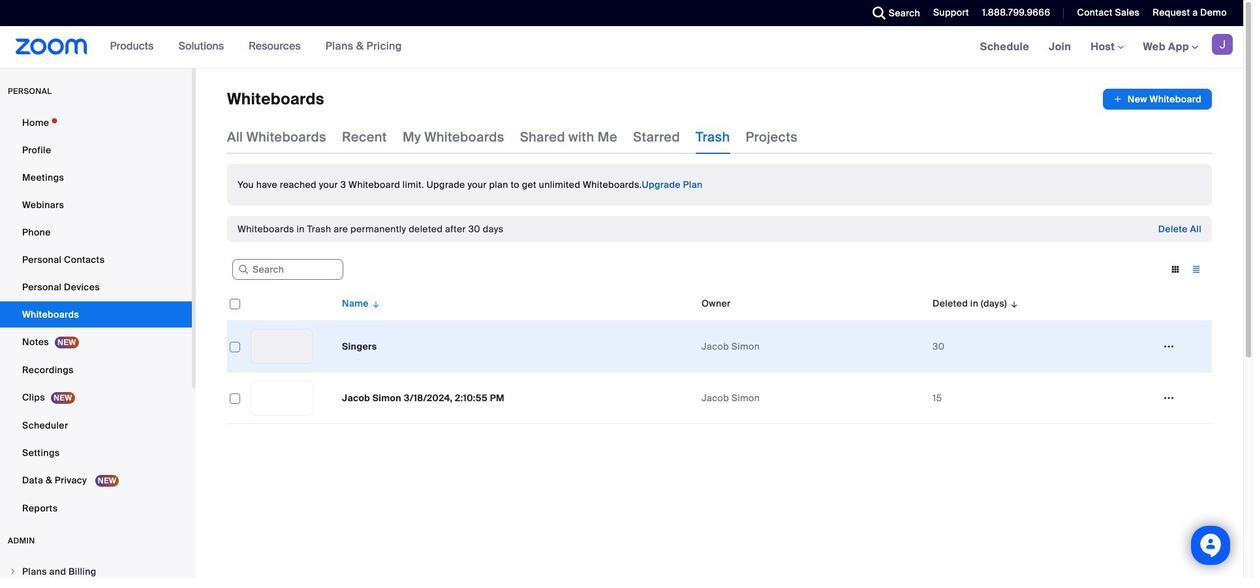 Task type: describe. For each thing, give the bounding box(es) containing it.
right image
[[9, 568, 17, 576]]

list mode, selected image
[[1186, 264, 1207, 275]]

zoom logo image
[[16, 39, 87, 55]]

thumbnail of jacob simon 3/18/2024, 2:10:55 pm image
[[251, 381, 313, 415]]

singers element
[[342, 341, 377, 352]]

add image
[[1113, 93, 1123, 106]]

meetings navigation
[[970, 26, 1243, 69]]

grid mode, not selected image
[[1165, 264, 1186, 275]]

Search text field
[[232, 259, 343, 280]]



Task type: locate. For each thing, give the bounding box(es) containing it.
arrow down image
[[1007, 296, 1019, 311]]

arrow down image
[[369, 296, 381, 311]]

jacob simon 3/18/2024, 2:10:55 pm element
[[342, 392, 504, 404]]

1 vertical spatial application
[[227, 287, 1222, 434]]

application
[[1103, 89, 1212, 110], [227, 287, 1222, 434]]

tabs of all whiteboard page tab list
[[227, 120, 798, 154]]

thumbnail of singers image
[[251, 330, 313, 364]]

profile picture image
[[1212, 34, 1233, 55]]

0 vertical spatial application
[[1103, 89, 1212, 110]]

alert
[[238, 223, 504, 236]]

menu item
[[0, 559, 192, 578]]

more options for singers image
[[1159, 341, 1179, 352]]

personal menu menu
[[0, 110, 192, 523]]

product information navigation
[[100, 26, 412, 68]]

more options for jacob simon 3/18/2024, 2:10:55 pm image
[[1159, 392, 1179, 404]]

singers, modified at apr 02, 2024 by jacob simon, view only, link image
[[251, 329, 313, 364]]

banner
[[0, 26, 1243, 69]]



Task type: vqa. For each thing, say whether or not it's contained in the screenshot.
add image
yes



